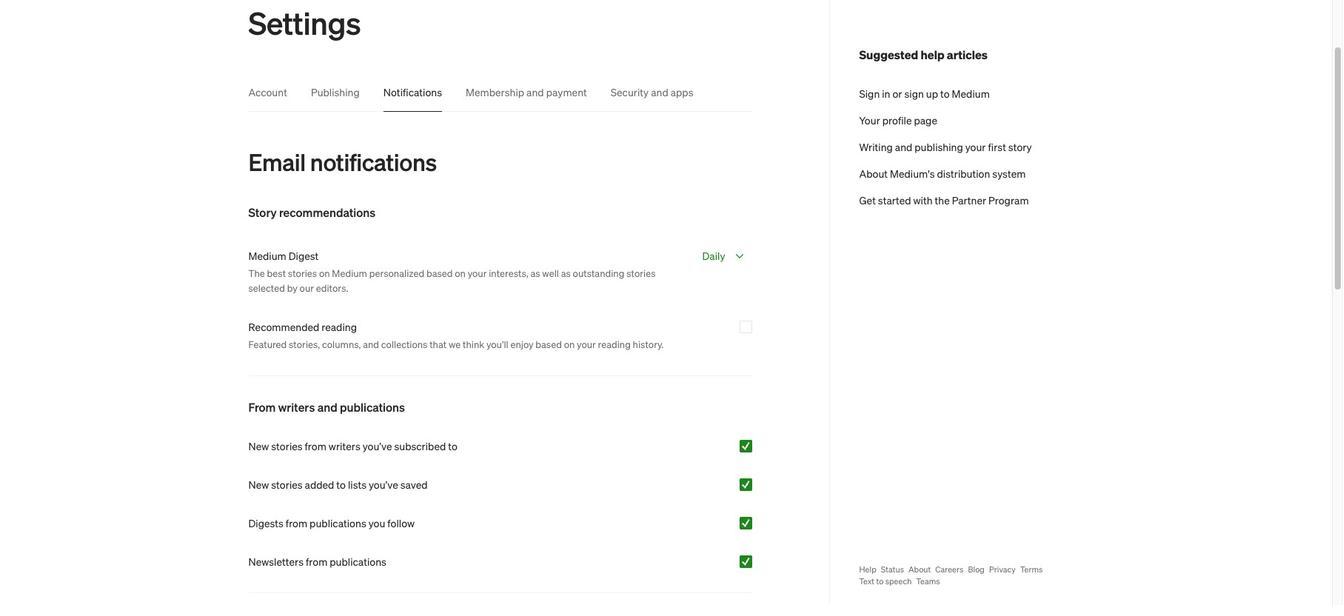 Task type: describe. For each thing, give the bounding box(es) containing it.
system
[[993, 167, 1026, 180]]

0 horizontal spatial writers
[[278, 399, 315, 415]]

stories inside button
[[271, 478, 303, 491]]

terms
[[1021, 564, 1043, 575]]

saved
[[401, 478, 428, 491]]

help link
[[860, 564, 877, 576]]

newsletters from publications button
[[249, 554, 752, 569]]

publications for newsletters from publications
[[330, 555, 387, 568]]

status
[[881, 564, 904, 575]]

about medium's distribution system
[[860, 167, 1026, 180]]

publications for digests from publications you follow
[[310, 516, 366, 530]]

apps
[[671, 85, 694, 99]]

best
[[267, 267, 286, 279]]

digests
[[249, 516, 284, 530]]

stories inside button
[[271, 439, 303, 453]]

and for membership
[[527, 85, 544, 99]]

the
[[249, 267, 265, 279]]

lists
[[348, 478, 367, 491]]

stories up our
[[288, 267, 317, 279]]

think
[[463, 338, 485, 350]]

suggested
[[860, 47, 919, 62]]

from writers and publications
[[249, 399, 405, 415]]

new stories added to lists you've saved
[[249, 478, 428, 491]]

stories,
[[289, 338, 320, 350]]

writing and publishing your first story
[[860, 140, 1032, 153]]

medium digest the best stories on medium personalized based on your interests, as well as outstanding stories selected by our editors.
[[249, 249, 656, 294]]

interests,
[[489, 267, 529, 279]]

in
[[882, 87, 891, 100]]

profile
[[883, 113, 912, 127]]

personalized
[[369, 267, 425, 279]]

articles
[[947, 47, 988, 62]]

enjoy
[[511, 338, 534, 350]]

1 as from the left
[[531, 267, 540, 279]]

well
[[542, 267, 559, 279]]

you'll
[[487, 338, 509, 350]]

careers link
[[936, 564, 964, 576]]

0 vertical spatial from
[[305, 439, 327, 453]]

about inside about medium's distribution system link
[[860, 167, 888, 180]]

from for newsletters
[[306, 555, 328, 568]]

on inside recommended reading featured stories, columns, and collections that we think you'll enjoy based on your reading history.
[[564, 338, 575, 350]]

the
[[935, 193, 950, 207]]

our
[[300, 281, 314, 294]]

careers
[[936, 564, 964, 575]]

get
[[860, 193, 876, 207]]

added
[[305, 478, 334, 491]]

digests from publications you follow button
[[249, 516, 752, 530]]

blog
[[969, 564, 985, 575]]

medium for medium digest the best stories on medium personalized based on your interests, as well as outstanding stories selected by our editors.
[[332, 267, 367, 279]]

based inside recommended reading featured stories, columns, and collections that we think you'll enjoy based on your reading history.
[[536, 338, 562, 350]]

email notifications
[[249, 147, 437, 176]]

sign
[[905, 87, 924, 100]]

email
[[249, 147, 306, 176]]

about medium's distribution system link
[[860, 166, 1084, 181]]

your
[[860, 113, 881, 127]]

account
[[249, 85, 287, 99]]

status link
[[881, 564, 904, 576]]

notifications
[[384, 85, 442, 99]]

blog link
[[969, 564, 985, 576]]

and for writing
[[895, 140, 913, 153]]

teams
[[917, 576, 940, 587]]

page
[[914, 113, 938, 127]]

membership and payment
[[466, 85, 587, 99]]

publishing
[[311, 85, 360, 99]]

new for new stories from writers you've subscribed to
[[249, 439, 269, 453]]

text to speech link
[[860, 576, 912, 587]]

get started with the partner program link
[[860, 193, 1084, 207]]

sign
[[860, 87, 880, 100]]

help
[[921, 47, 945, 62]]

speech
[[886, 576, 912, 587]]

text
[[860, 576, 875, 587]]

about inside help status about careers blog privacy terms text to speech teams
[[909, 564, 931, 575]]

privacy link
[[990, 564, 1016, 576]]

medium's
[[890, 167, 935, 180]]

2 as from the left
[[561, 267, 571, 279]]

and inside recommended reading featured stories, columns, and collections that we think you'll enjoy based on your reading history.
[[363, 338, 379, 350]]

settings
[[249, 2, 361, 42]]

to inside button
[[448, 439, 458, 453]]

0 horizontal spatial on
[[319, 267, 330, 279]]

notifications button
[[384, 84, 442, 99]]

program
[[989, 193, 1029, 207]]

suggested help articles
[[860, 47, 988, 62]]

subscribed
[[394, 439, 446, 453]]

story recommendations
[[249, 204, 376, 220]]

security
[[611, 85, 649, 99]]



Task type: locate. For each thing, give the bounding box(es) containing it.
first
[[989, 140, 1007, 153]]

on
[[319, 267, 330, 279], [455, 267, 466, 279], [564, 338, 575, 350]]

with
[[914, 193, 933, 207]]

your left history.
[[577, 338, 596, 350]]

your profile page
[[860, 113, 938, 127]]

publications down the new stories added to lists you've saved
[[310, 516, 366, 530]]

1 vertical spatial medium
[[249, 249, 287, 262]]

privacy
[[990, 564, 1016, 575]]

collections
[[381, 338, 428, 350]]

as left the well
[[531, 267, 540, 279]]

0 vertical spatial publications
[[340, 399, 405, 415]]

new inside button
[[249, 478, 269, 491]]

1 horizontal spatial as
[[561, 267, 571, 279]]

0 horizontal spatial medium
[[249, 249, 287, 262]]

you've inside button
[[369, 478, 398, 491]]

and inside the membership and payment button
[[527, 85, 544, 99]]

1 horizontal spatial writers
[[329, 439, 361, 453]]

membership and payment button
[[466, 84, 587, 99]]

security and apps
[[611, 85, 694, 99]]

and left apps
[[651, 85, 669, 99]]

2 horizontal spatial medium
[[952, 87, 990, 100]]

sign in or sign up to medium link
[[860, 86, 1084, 101]]

you've right lists
[[369, 478, 398, 491]]

writing
[[860, 140, 893, 153]]

you've inside button
[[363, 439, 392, 453]]

and right columns,
[[363, 338, 379, 350]]

1 vertical spatial from
[[286, 516, 308, 530]]

help
[[860, 564, 877, 575]]

get started with the partner program
[[860, 193, 1029, 207]]

as
[[531, 267, 540, 279], [561, 267, 571, 279]]

2 new from the top
[[249, 478, 269, 491]]

to right text
[[877, 576, 884, 587]]

about up teams link in the right bottom of the page
[[909, 564, 931, 575]]

publishing
[[915, 140, 964, 153]]

medium up best
[[249, 249, 287, 262]]

membership
[[466, 85, 525, 99]]

follow
[[388, 516, 415, 530]]

new for new stories added to lists you've saved
[[249, 478, 269, 491]]

2 vertical spatial publications
[[330, 555, 387, 568]]

1 horizontal spatial about
[[909, 564, 931, 575]]

1 vertical spatial writers
[[329, 439, 361, 453]]

0 vertical spatial reading
[[322, 320, 357, 333]]

newsletters
[[249, 555, 304, 568]]

and down your profile page
[[895, 140, 913, 153]]

your inside recommended reading featured stories, columns, and collections that we think you'll enjoy based on your reading history.
[[577, 338, 596, 350]]

we
[[449, 338, 461, 350]]

writers inside button
[[329, 439, 361, 453]]

0 vertical spatial about
[[860, 167, 888, 180]]

payment
[[546, 85, 587, 99]]

1 horizontal spatial medium
[[332, 267, 367, 279]]

based right enjoy
[[536, 338, 562, 350]]

2 vertical spatial medium
[[332, 267, 367, 279]]

from
[[249, 399, 276, 415]]

story
[[1009, 140, 1032, 153]]

columns,
[[322, 338, 361, 350]]

new stories added to lists you've saved button
[[249, 477, 752, 492]]

publications
[[340, 399, 405, 415], [310, 516, 366, 530], [330, 555, 387, 568]]

newsletters from publications
[[249, 555, 387, 568]]

medium for sign in or sign up to medium
[[952, 87, 990, 100]]

and for security
[[651, 85, 669, 99]]

0 vertical spatial you've
[[363, 439, 392, 453]]

1 vertical spatial about
[[909, 564, 931, 575]]

publications down you
[[330, 555, 387, 568]]

0 horizontal spatial about
[[860, 167, 888, 180]]

story
[[249, 204, 277, 220]]

and inside writing and publishing your first story link
[[895, 140, 913, 153]]

teams link
[[917, 576, 940, 587]]

new inside button
[[249, 439, 269, 453]]

featured
[[249, 338, 287, 350]]

writers up the new stories added to lists you've saved
[[329, 439, 361, 453]]

0 vertical spatial based
[[427, 267, 453, 279]]

by
[[287, 281, 298, 294]]

based right personalized
[[427, 267, 453, 279]]

reading left history.
[[598, 338, 631, 350]]

2 vertical spatial from
[[306, 555, 328, 568]]

to right subscribed
[[448, 439, 458, 453]]

recommendations
[[279, 204, 376, 220]]

and left payment
[[527, 85, 544, 99]]

and
[[527, 85, 544, 99], [651, 85, 669, 99], [895, 140, 913, 153], [363, 338, 379, 350], [318, 399, 338, 415]]

daily
[[703, 249, 726, 262]]

history.
[[633, 338, 664, 350]]

new up "digests"
[[249, 478, 269, 491]]

0 vertical spatial new
[[249, 439, 269, 453]]

and inside security and apps button
[[651, 85, 669, 99]]

your left the first
[[966, 140, 986, 153]]

recommended
[[249, 320, 320, 333]]

help status about careers blog privacy terms text to speech teams
[[860, 564, 1043, 587]]

your inside medium digest the best stories on medium personalized based on your interests, as well as outstanding stories selected by our editors.
[[468, 267, 487, 279]]

sign in or sign up to medium
[[860, 87, 990, 100]]

writers
[[278, 399, 315, 415], [329, 439, 361, 453]]

1 vertical spatial your
[[468, 267, 487, 279]]

1 horizontal spatial on
[[455, 267, 466, 279]]

1 horizontal spatial your
[[577, 338, 596, 350]]

to right up
[[941, 87, 950, 100]]

security and apps button
[[611, 84, 694, 99]]

based inside medium digest the best stories on medium personalized based on your interests, as well as outstanding stories selected by our editors.
[[427, 267, 453, 279]]

recommended reading featured stories, columns, and collections that we think you'll enjoy based on your reading history.
[[249, 320, 664, 350]]

account button
[[249, 84, 287, 99]]

2 horizontal spatial on
[[564, 338, 575, 350]]

stories right outstanding
[[627, 267, 656, 279]]

about down writing at top
[[860, 167, 888, 180]]

or
[[893, 87, 903, 100]]

on right enjoy
[[564, 338, 575, 350]]

publications up new stories from writers you've subscribed to
[[340, 399, 405, 415]]

new down from
[[249, 439, 269, 453]]

from right newsletters
[[306, 555, 328, 568]]

writers right from
[[278, 399, 315, 415]]

1 vertical spatial reading
[[598, 338, 631, 350]]

stories down from
[[271, 439, 303, 453]]

on up "editors."
[[319, 267, 330, 279]]

0 horizontal spatial based
[[427, 267, 453, 279]]

editors.
[[316, 281, 348, 294]]

that
[[430, 338, 447, 350]]

to inside button
[[337, 478, 346, 491]]

you
[[369, 516, 385, 530]]

0 vertical spatial medium
[[952, 87, 990, 100]]

to
[[941, 87, 950, 100], [448, 439, 458, 453], [337, 478, 346, 491], [877, 576, 884, 587]]

your
[[966, 140, 986, 153], [468, 267, 487, 279], [577, 338, 596, 350]]

1 horizontal spatial based
[[536, 338, 562, 350]]

2 horizontal spatial your
[[966, 140, 986, 153]]

to left lists
[[337, 478, 346, 491]]

and up new stories from writers you've subscribed to
[[318, 399, 338, 415]]

2 vertical spatial your
[[577, 338, 596, 350]]

0 horizontal spatial as
[[531, 267, 540, 279]]

writing and publishing your first story link
[[860, 139, 1084, 154]]

partner
[[952, 193, 987, 207]]

medium up "editors."
[[332, 267, 367, 279]]

your profile page link
[[860, 113, 1084, 127]]

reading up columns,
[[322, 320, 357, 333]]

you've left subscribed
[[363, 439, 392, 453]]

notifications
[[310, 147, 437, 176]]

new
[[249, 439, 269, 453], [249, 478, 269, 491]]

as right the well
[[561, 267, 571, 279]]

0 vertical spatial your
[[966, 140, 986, 153]]

0 horizontal spatial your
[[468, 267, 487, 279]]

publishing button
[[311, 84, 360, 99]]

0 horizontal spatial reading
[[322, 320, 357, 333]]

1 vertical spatial based
[[536, 338, 562, 350]]

medium up your profile page link
[[952, 87, 990, 100]]

1 vertical spatial new
[[249, 478, 269, 491]]

based
[[427, 267, 453, 279], [536, 338, 562, 350]]

to inside help status about careers blog privacy terms text to speech teams
[[877, 576, 884, 587]]

1 new from the top
[[249, 439, 269, 453]]

on left interests,
[[455, 267, 466, 279]]

started
[[878, 193, 912, 207]]

digests from publications you follow
[[249, 516, 415, 530]]

stories left "added"
[[271, 478, 303, 491]]

about
[[860, 167, 888, 180], [909, 564, 931, 575]]

1 horizontal spatial reading
[[598, 338, 631, 350]]

new stories from writers you've subscribed to button
[[249, 439, 752, 453]]

up
[[927, 87, 939, 100]]

0 vertical spatial writers
[[278, 399, 315, 415]]

1 vertical spatial you've
[[369, 478, 398, 491]]

from up "added"
[[305, 439, 327, 453]]

from right "digests"
[[286, 516, 308, 530]]

terms link
[[1021, 564, 1043, 576]]

your left interests,
[[468, 267, 487, 279]]

from
[[305, 439, 327, 453], [286, 516, 308, 530], [306, 555, 328, 568]]

from for digests
[[286, 516, 308, 530]]

1 vertical spatial publications
[[310, 516, 366, 530]]

outstanding
[[573, 267, 625, 279]]

digest
[[289, 249, 319, 262]]



Task type: vqa. For each thing, say whether or not it's contained in the screenshot.
top Medium
yes



